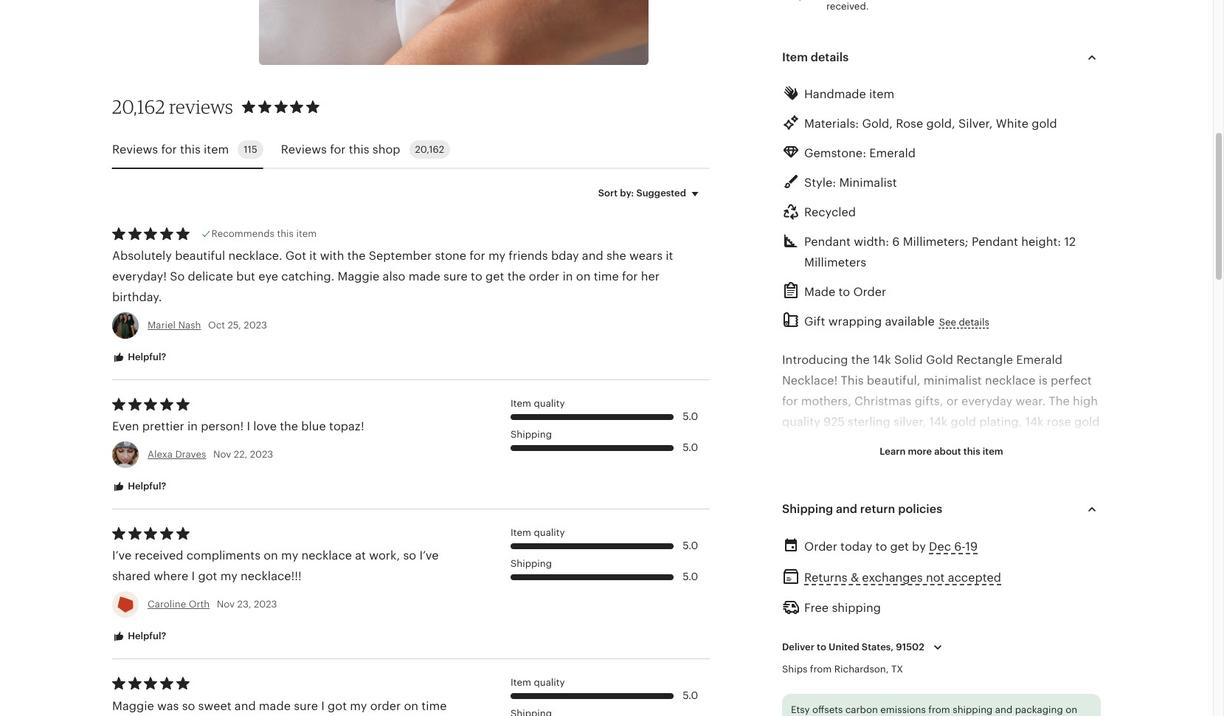 Task type: locate. For each thing, give the bounding box(es) containing it.
:
[[883, 683, 887, 697]]

2 helpful? from the top
[[125, 481, 166, 492]]

september
[[369, 249, 432, 263]]

dec
[[929, 539, 952, 553]]

gold up minimalist
[[927, 353, 954, 367]]

2 vertical spatial order
[[839, 559, 872, 573]]

0 vertical spatial time
[[594, 269, 619, 283]]

0 vertical spatial 925
[[824, 415, 845, 429]]

maggie was so sweet and made sure i got my order on time
[[112, 699, 447, 716]]

made up gift
[[805, 285, 836, 299]]

3 helpful? button from the top
[[101, 623, 177, 650]]

0 horizontal spatial it
[[310, 249, 317, 263]]

helpful? down mariel
[[125, 351, 166, 362]]

2 plated from the left
[[934, 601, 970, 615]]

so right was
[[182, 699, 195, 713]]

0 vertical spatial from
[[810, 663, 832, 675]]

tab list
[[112, 132, 710, 169]]

0 horizontal spatial emerald
[[870, 146, 916, 160]]

1 vertical spatial nov
[[217, 599, 235, 610]]

this inside introducing the 14k solid gold rectangle emerald necklace! this beautiful, minimalist necklace is perfect for mothers, christmas gifts, or everyday wear. the high quality 925 sterling silver, 14k gold plating, 14k rose gold plating, 14k solid gold, and 18k solid gold make this necklace a stunning and unique piece of jewelry. get yours today!
[[1050, 435, 1071, 449]]

1 vertical spatial necklace
[[783, 456, 833, 470]]

shipping
[[511, 429, 552, 440], [783, 502, 834, 516], [511, 558, 552, 569]]

sweet
[[198, 699, 231, 713]]

0 horizontal spatial solid
[[850, 435, 877, 449]]

pendant
[[805, 234, 851, 248], [972, 234, 1019, 248]]

plating, up yours
[[783, 435, 825, 449]]

925 inside features • made to order • material options: high quality 925 sterling silver, 14k gold plated , 14k rose gold plated , 14k solid gold and 18k solid gold • color options: yellow gold, rose gold, white gold • package: jewelry box • production time  : 1-5 business days
[[963, 580, 985, 594]]

1 item quality from the top
[[511, 398, 565, 409]]

caroline orth nov 23, 2023
[[148, 599, 277, 610]]

pendant up millimeters
[[805, 234, 851, 248]]

this
[[180, 142, 201, 156], [349, 142, 370, 156], [277, 228, 294, 239], [1050, 435, 1071, 449], [964, 446, 981, 457]]

solid up piece
[[958, 435, 985, 449]]

wrapping
[[829, 314, 882, 328]]

• down "deliver"
[[783, 663, 787, 677]]

gold, right yellow
[[915, 642, 946, 656]]

1 horizontal spatial ,
[[974, 601, 977, 615]]

learn
[[880, 446, 906, 457]]

1 horizontal spatial solid
[[958, 435, 985, 449]]

4 5.0 from the top
[[683, 571, 698, 582]]

925 down mothers,
[[824, 415, 845, 429]]

helpful? for i've received compliments on my necklace at work, so i've shared where i got my necklace!!!
[[125, 631, 166, 642]]

925 up 14k
[[963, 580, 985, 594]]

mariel nash oct 25, 2023
[[148, 320, 267, 331]]

gift
[[805, 314, 826, 328]]

0 horizontal spatial rose
[[896, 116, 924, 130]]

2 vertical spatial i
[[321, 699, 325, 713]]

0 vertical spatial details
[[811, 50, 849, 64]]

1 horizontal spatial in
[[563, 269, 573, 283]]

1 helpful? from the top
[[125, 351, 166, 362]]

0 horizontal spatial details
[[811, 50, 849, 64]]

1 vertical spatial emerald
[[1017, 353, 1063, 367]]

1 horizontal spatial got
[[328, 699, 347, 713]]

1 horizontal spatial silver,
[[1035, 580, 1070, 594]]

blue
[[301, 419, 326, 433]]

1 horizontal spatial get
[[891, 539, 909, 553]]

made
[[409, 269, 441, 283], [259, 699, 291, 713]]

14k up beautiful,
[[873, 353, 892, 367]]

0 vertical spatial sure
[[444, 269, 468, 283]]

solid up beautiful,
[[895, 353, 923, 367]]

order up wrapping
[[854, 285, 887, 299]]

details up handmade
[[811, 50, 849, 64]]

gold,
[[863, 116, 893, 130], [915, 642, 946, 656], [979, 642, 1010, 656]]

richardson,
[[835, 663, 889, 675]]

0 horizontal spatial made
[[259, 699, 291, 713]]

order inside absolutely beautiful necklace. got it with the september stone for my friends bday and she wears it everyday! so delicate but eye catching. maggie also made sure to get the order in on time for her birthday.
[[529, 269, 560, 283]]

her
[[641, 269, 660, 283]]

handmade
[[805, 87, 867, 101]]

nash
[[178, 320, 201, 331]]

mariel nash link
[[148, 320, 201, 331]]

plated down quality
[[934, 601, 970, 615]]

14k up 18k
[[930, 415, 948, 429]]

2 vertical spatial necklace
[[302, 549, 352, 563]]

1 horizontal spatial shipping
[[953, 704, 993, 715]]

, down &
[[850, 601, 854, 615]]

so right work,
[[403, 549, 416, 563]]

wears
[[630, 249, 663, 263]]

0 horizontal spatial pendant
[[805, 234, 851, 248]]

1 vertical spatial gold,
[[880, 435, 909, 449]]

1 vertical spatial rose
[[949, 642, 976, 656]]

1 vertical spatial in
[[187, 419, 198, 433]]

wear.
[[1016, 394, 1046, 408]]

from down business
[[929, 704, 951, 715]]

maggie down with at the top
[[338, 269, 380, 283]]

helpful? button down caroline
[[101, 623, 177, 650]]

time inside absolutely beautiful necklace. got it with the september stone for my friends bday and she wears it everyday! so delicate but eye catching. maggie also made sure to get the order in on time for her birthday.
[[594, 269, 619, 283]]

gold,
[[927, 116, 956, 130], [880, 435, 909, 449]]

2 5.0 from the top
[[683, 441, 698, 453]]

to inside features • made to order • material options: high quality 925 sterling silver, 14k gold plated , 14k rose gold plated , 14k solid gold and 18k solid gold • color options: yellow gold, rose gold, white gold • package: jewelry box • production time  : 1-5 business days
[[824, 559, 836, 573]]

1 horizontal spatial i've
[[420, 549, 439, 563]]

0 vertical spatial in
[[563, 269, 573, 283]]

1 vertical spatial helpful?
[[125, 481, 166, 492]]

1 horizontal spatial i
[[247, 419, 250, 433]]

solid down sterling
[[1003, 601, 1031, 615]]

1 vertical spatial details
[[959, 316, 990, 327]]

i
[[247, 419, 250, 433], [192, 569, 195, 583], [321, 699, 325, 713]]

reviews down 20,162 reviews
[[112, 142, 158, 156]]

0 horizontal spatial order
[[370, 699, 401, 713]]

rose inside features • made to order • material options: high quality 925 sterling silver, 14k gold plated , 14k rose gold plated , 14k solid gold and 18k solid gold • color options: yellow gold, rose gold, white gold • package: jewelry box • production time  : 1-5 business days
[[878, 601, 903, 615]]

this down reviews
[[180, 142, 201, 156]]

0 horizontal spatial reviews
[[112, 142, 158, 156]]

my
[[489, 249, 506, 263], [281, 549, 298, 563], [220, 569, 238, 583], [350, 699, 367, 713]]

0 horizontal spatial sure
[[294, 699, 318, 713]]

got inside i've received compliments on my necklace at work, so i've shared where i got my necklace!!!
[[198, 569, 217, 583]]

and inside dropdown button
[[836, 502, 858, 516]]

1 horizontal spatial order
[[529, 269, 560, 283]]

1 vertical spatial made
[[259, 699, 291, 713]]

item left 115
[[204, 142, 229, 156]]

2 vertical spatial time
[[422, 699, 447, 713]]

order down "today"
[[839, 559, 872, 573]]

catching.
[[281, 269, 335, 283]]

2 item quality from the top
[[511, 527, 565, 538]]

plating, down everyday at the right
[[980, 415, 1023, 429]]

20,162 up reviews for this item
[[112, 96, 165, 118]]

stunning
[[846, 456, 896, 470]]

1 vertical spatial rose
[[878, 601, 903, 615]]

• down ships
[[783, 683, 787, 697]]

necklace up wear.
[[985, 373, 1036, 387]]

my inside absolutely beautiful necklace. got it with the september stone for my friends bday and she wears it everyday! so delicate but eye catching. maggie also made sure to get the order in on time for her birthday.
[[489, 249, 506, 263]]

returns
[[805, 570, 848, 584]]

eye
[[259, 269, 278, 283]]

0 horizontal spatial time
[[422, 699, 447, 713]]

necklace inside i've received compliments on my necklace at work, so i've shared where i got my necklace!!!
[[302, 549, 352, 563]]

1 vertical spatial maggie
[[112, 699, 154, 713]]

1 horizontal spatial pendant
[[972, 234, 1019, 248]]

shipping for even prettier in person! i love the blue topaz!
[[511, 429, 552, 440]]

options: up ships from richardson, tx
[[824, 642, 873, 656]]

nov for in
[[213, 449, 231, 460]]

gold, down silver,
[[880, 435, 909, 449]]

suggested
[[637, 188, 687, 199]]

1 vertical spatial order
[[370, 699, 401, 713]]

the right with at the top
[[347, 249, 366, 263]]

order
[[529, 269, 560, 283], [370, 699, 401, 713]]

this up 'got'
[[277, 228, 294, 239]]

1 vertical spatial time
[[855, 683, 880, 697]]

made down features
[[790, 559, 821, 573]]

i've up shared
[[112, 549, 132, 563]]

and
[[582, 249, 604, 263], [912, 435, 934, 449], [899, 456, 920, 470], [836, 502, 858, 516], [1065, 601, 1086, 615], [235, 699, 256, 713], [996, 704, 1013, 715]]

0 vertical spatial made
[[409, 269, 441, 283]]

got inside maggie was so sweet and made sure i got my order on time
[[328, 699, 347, 713]]

options: up free shipping on the bottom right of page
[[838, 580, 887, 594]]

shipping and return policies button
[[769, 491, 1115, 527]]

6-
[[955, 539, 966, 553]]

pendant left height:
[[972, 234, 1019, 248]]

2023 right 25, at the top left
[[244, 320, 267, 331]]

today
[[841, 539, 873, 553]]

rose down the
[[1047, 415, 1072, 429]]

necklace left "at"
[[302, 549, 352, 563]]

0 vertical spatial get
[[486, 269, 505, 283]]

quality inside introducing the 14k solid gold rectangle emerald necklace! this beautiful, minimalist necklace is perfect for mothers, christmas gifts, or everyday wear. the high quality 925 sterling silver, 14k gold plating, 14k rose gold plating, 14k solid gold, and 18k solid gold make this necklace a stunning and unique piece of jewelry. get yours today!
[[783, 415, 821, 429]]

plating,
[[980, 415, 1023, 429], [783, 435, 825, 449]]

made right also
[[409, 269, 441, 283]]

i inside maggie was so sweet and made sure i got my order on time
[[321, 699, 325, 713]]

rose up days
[[949, 642, 976, 656]]

2 vertical spatial solid
[[805, 621, 834, 635]]

0 vertical spatial order
[[529, 269, 560, 283]]

helpful? button down alexa
[[101, 473, 177, 500]]

gold, down 14k
[[979, 642, 1010, 656]]

3 helpful? from the top
[[125, 631, 166, 642]]

offsets
[[813, 704, 843, 715]]

recycled
[[805, 205, 856, 219]]

0 vertical spatial made
[[805, 285, 836, 299]]

it right 'got'
[[310, 249, 317, 263]]

work,
[[369, 549, 400, 563]]

0 vertical spatial helpful?
[[125, 351, 166, 362]]

necklace up yours
[[783, 456, 833, 470]]

2023
[[244, 320, 267, 331], [250, 449, 273, 460], [254, 599, 277, 610]]

1 horizontal spatial plating,
[[980, 415, 1023, 429]]

got
[[286, 249, 306, 263]]

1 horizontal spatial necklace
[[783, 456, 833, 470]]

i've right work,
[[420, 549, 439, 563]]

gold, down item details dropdown button
[[927, 116, 956, 130]]

• down features
[[783, 559, 787, 573]]

1 vertical spatial 925
[[963, 580, 985, 594]]

2 horizontal spatial solid
[[1003, 601, 1031, 615]]

0 vertical spatial maggie
[[338, 269, 380, 283]]

gold inside introducing the 14k solid gold rectangle emerald necklace! this beautiful, minimalist necklace is perfect for mothers, christmas gifts, or everyday wear. the high quality 925 sterling silver, 14k gold plating, 14k rose gold plating, 14k solid gold, and 18k solid gold make this necklace a stunning and unique piece of jewelry. get yours today!
[[927, 353, 954, 367]]

2023 right the 23,
[[254, 599, 277, 610]]

from up production
[[810, 663, 832, 675]]

this left shop
[[349, 142, 370, 156]]

i've
[[112, 549, 132, 563], [420, 549, 439, 563]]

this
[[841, 373, 864, 387]]

• left color
[[783, 642, 787, 656]]

i inside i've received compliments on my necklace at work, so i've shared where i got my necklace!!!
[[192, 569, 195, 583]]

shipping and return policies
[[783, 502, 943, 516]]

helpful? for even prettier in person! i love the blue topaz!
[[125, 481, 166, 492]]

handmade item
[[805, 87, 895, 101]]

emerald up is
[[1017, 353, 1063, 367]]

rose up gemstone: emerald
[[896, 116, 924, 130]]

my inside maggie was so sweet and made sure i got my order on time
[[350, 699, 367, 713]]

2 reviews from the left
[[281, 142, 327, 156]]

solid down sterling at the bottom right of page
[[850, 435, 877, 449]]

20,162 inside tab list
[[415, 144, 444, 155]]

0 vertical spatial shipping
[[511, 429, 552, 440]]

19
[[966, 539, 978, 553]]

5 • from the top
[[783, 683, 787, 697]]

14k right sterling
[[1073, 580, 1091, 594]]

2 vertical spatial helpful?
[[125, 631, 166, 642]]

style:
[[805, 175, 837, 189]]

item left 'make'
[[983, 446, 1004, 457]]

available
[[885, 314, 935, 328]]

this up 'get'
[[1050, 435, 1071, 449]]

0 vertical spatial shipping
[[832, 601, 881, 615]]

order up returns
[[805, 539, 838, 553]]

in down bday
[[563, 269, 573, 283]]

tx
[[892, 663, 904, 675]]

maggie left was
[[112, 699, 154, 713]]

20,162
[[112, 96, 165, 118], [415, 144, 444, 155]]

white inside features • made to order • material options: high quality 925 sterling silver, 14k gold plated , 14k rose gold plated , 14k solid gold and 18k solid gold • color options: yellow gold, rose gold, white gold • package: jewelry box • production time  : 1-5 business days
[[1013, 642, 1046, 656]]

width:
[[854, 234, 890, 248]]

for inside introducing the 14k solid gold rectangle emerald necklace! this beautiful, minimalist necklace is perfect for mothers, christmas gifts, or everyday wear. the high quality 925 sterling silver, 14k gold plating, 14k rose gold plating, 14k solid gold, and 18k solid gold make this necklace a stunning and unique piece of jewelry. get yours today!
[[783, 394, 798, 408]]

0 vertical spatial emerald
[[870, 146, 916, 160]]

5 5.0 from the top
[[683, 690, 698, 701]]

0 horizontal spatial rose
[[878, 601, 903, 615]]

0 horizontal spatial got
[[198, 569, 217, 583]]

this inside dropdown button
[[964, 446, 981, 457]]

gold, inside introducing the 14k solid gold rectangle emerald necklace! this beautiful, minimalist necklace is perfect for mothers, christmas gifts, or everyday wear. the high quality 925 sterling silver, 14k gold plating, 14k rose gold plating, 14k solid gold, and 18k solid gold make this necklace a stunning and unique piece of jewelry. get yours today!
[[880, 435, 909, 449]]

and inside features • made to order • material options: high quality 925 sterling silver, 14k gold plated , 14k rose gold plated , 14k solid gold and 18k solid gold • color options: yellow gold, rose gold, white gold • package: jewelry box • production time  : 1-5 business days
[[1065, 601, 1086, 615]]

shipping for i've received compliments on my necklace at work, so i've shared where i got my necklace!!!
[[511, 558, 552, 569]]

details right see
[[959, 316, 990, 327]]

unique
[[923, 456, 962, 470]]

on inside the etsy offsets carbon emissions from shipping and packaging on
[[1066, 704, 1078, 715]]

1 vertical spatial shipping
[[953, 704, 993, 715]]

yellow
[[876, 642, 912, 656]]

5.0
[[683, 410, 698, 422], [683, 441, 698, 453], [683, 540, 698, 551], [683, 571, 698, 582], [683, 690, 698, 701]]

0 vertical spatial plating,
[[980, 415, 1023, 429]]

package:
[[790, 663, 841, 677]]

and inside absolutely beautiful necklace. got it with the september stone for my friends bday and she wears it everyday! so delicate but eye catching. maggie also made sure to get the order in on time for her birthday.
[[582, 249, 604, 263]]

reviews for reviews for this item
[[112, 142, 158, 156]]

so inside i've received compliments on my necklace at work, so i've shared where i got my necklace!!!
[[403, 549, 416, 563]]

item quality for even prettier in person! i love the blue topaz!
[[511, 398, 565, 409]]

plated
[[811, 601, 847, 615], [934, 601, 970, 615]]

2023 right 22, at the left bottom
[[250, 449, 273, 460]]

1 pendant from the left
[[805, 234, 851, 248]]

for down the necklace!
[[783, 394, 798, 408]]

1 horizontal spatial rose
[[949, 642, 976, 656]]

, left 14k
[[974, 601, 977, 615]]

2 helpful? button from the top
[[101, 473, 177, 500]]

solid down free
[[805, 621, 834, 635]]

policies
[[899, 502, 943, 516]]

1 horizontal spatial so
[[403, 549, 416, 563]]

helpful? down alexa
[[125, 481, 166, 492]]

nov left 22, at the left bottom
[[213, 449, 231, 460]]

1 horizontal spatial rose
[[1047, 415, 1072, 429]]

1 reviews from the left
[[112, 142, 158, 156]]

2 vertical spatial 2023
[[254, 599, 277, 610]]

rose down high
[[878, 601, 903, 615]]

1 vertical spatial 2023
[[250, 449, 273, 460]]

nov left the 23,
[[217, 599, 235, 610]]

plated down material
[[811, 601, 847, 615]]

gold right 14k
[[1035, 601, 1062, 615]]

make
[[1017, 435, 1047, 449]]

3 5.0 from the top
[[683, 540, 698, 551]]

1 vertical spatial from
[[929, 704, 951, 715]]

necklace.
[[228, 249, 282, 263]]

shipping down days
[[953, 704, 993, 715]]

1 horizontal spatial maggie
[[338, 269, 380, 283]]

this right the about on the bottom
[[964, 446, 981, 457]]

helpful? down caroline
[[125, 631, 166, 642]]

item inside dropdown button
[[783, 50, 808, 64]]

maggie
[[338, 269, 380, 283], [112, 699, 154, 713]]

box
[[889, 663, 910, 677]]

1 horizontal spatial made
[[409, 269, 441, 283]]

so inside maggie was so sweet and made sure i got my order on time
[[182, 699, 195, 713]]

helpful? button for even prettier in person! i love the blue topaz!
[[101, 473, 177, 500]]

tab list containing reviews for this item
[[112, 132, 710, 169]]

1 vertical spatial i
[[192, 569, 195, 583]]

time inside maggie was so sweet and made sure i got my order on time
[[422, 699, 447, 713]]

0 vertical spatial rose
[[1047, 415, 1072, 429]]

0 vertical spatial options:
[[838, 580, 887, 594]]

0 horizontal spatial plated
[[811, 601, 847, 615]]

0 horizontal spatial gold,
[[880, 435, 909, 449]]

gold, up gemstone: emerald
[[863, 116, 893, 130]]

of
[[1000, 456, 1011, 470]]

reviews for reviews for this shop
[[281, 142, 327, 156]]

1 vertical spatial made
[[790, 559, 821, 573]]

shipping down &
[[832, 601, 881, 615]]

925 inside introducing the 14k solid gold rectangle emerald necklace! this beautiful, minimalist necklace is perfect for mothers, christmas gifts, or everyday wear. the high quality 925 sterling silver, 14k gold plating, 14k rose gold plating, 14k solid gold, and 18k solid gold make this necklace a stunning and unique piece of jewelry. get yours today!
[[824, 415, 845, 429]]

&
[[851, 570, 859, 584]]

reviews right 115
[[281, 142, 327, 156]]

1 vertical spatial item quality
[[511, 527, 565, 538]]

order inside maggie was so sweet and made sure i got my order on time
[[370, 699, 401, 713]]

in up draves in the left of the page
[[187, 419, 198, 433]]

0 vertical spatial gold,
[[927, 116, 956, 130]]

2 vertical spatial item quality
[[511, 677, 565, 688]]

helpful? button for i've received compliments on my necklace at work, so i've shared where i got my necklace!!!
[[101, 623, 177, 650]]

1 vertical spatial options:
[[824, 642, 873, 656]]

even prettier in person! i love the blue topaz!
[[112, 419, 364, 433]]

1 horizontal spatial emerald
[[1017, 353, 1063, 367]]

18k
[[783, 621, 802, 635]]

solid
[[895, 353, 923, 367], [1003, 601, 1031, 615], [805, 621, 834, 635]]

1 vertical spatial helpful? button
[[101, 473, 177, 500]]

1 horizontal spatial 925
[[963, 580, 985, 594]]

0 horizontal spatial i
[[192, 569, 195, 583]]

1 helpful? button from the top
[[101, 344, 177, 371]]

rose
[[1047, 415, 1072, 429], [878, 601, 903, 615]]

0 horizontal spatial i've
[[112, 549, 132, 563]]

the up the this
[[852, 353, 870, 367]]

1 horizontal spatial plated
[[934, 601, 970, 615]]

• left material
[[783, 580, 787, 594]]

production
[[790, 683, 852, 697]]

person!
[[201, 419, 244, 433]]

gold up deliver to united states, 91502
[[837, 621, 864, 635]]

to inside absolutely beautiful necklace. got it with the september stone for my friends bday and she wears it everyday! so delicate but eye catching. maggie also made sure to get the order in on time for her birthday.
[[471, 269, 483, 283]]

1 horizontal spatial solid
[[895, 353, 923, 367]]

christmas
[[855, 394, 912, 408]]

emerald up "minimalist" at top
[[870, 146, 916, 160]]

1 plated from the left
[[811, 601, 847, 615]]

item details button
[[769, 40, 1115, 75]]

20,162 right shop
[[415, 144, 444, 155]]

22,
[[234, 449, 247, 460]]

for
[[161, 142, 177, 156], [330, 142, 346, 156], [470, 249, 486, 263], [622, 269, 638, 283], [783, 394, 798, 408]]

with
[[320, 249, 344, 263]]

it right wears
[[666, 249, 674, 263]]



Task type: vqa. For each thing, say whether or not it's contained in the screenshot.
2nd Helpful? button from the bottom
yes



Task type: describe. For each thing, give the bounding box(es) containing it.
by
[[913, 539, 926, 553]]

2 i've from the left
[[420, 549, 439, 563]]

recommends
[[212, 228, 275, 239]]

was
[[157, 699, 179, 713]]

91502
[[896, 641, 925, 652]]

packaging
[[1016, 704, 1064, 715]]

details inside gift wrapping available see details
[[959, 316, 990, 327]]

item details
[[783, 50, 849, 64]]

shop
[[373, 142, 400, 156]]

0 horizontal spatial from
[[810, 663, 832, 675]]

materials: gold, rose gold, silver, white gold
[[805, 116, 1058, 130]]

maggie inside absolutely beautiful necklace. got it with the september stone for my friends bday and she wears it everyday! so delicate but eye catching. maggie also made sure to get the order in on time for her birthday.
[[338, 269, 380, 283]]

1 • from the top
[[783, 559, 787, 573]]

alexa
[[148, 449, 173, 460]]

sterling
[[848, 415, 891, 429]]

0 horizontal spatial in
[[187, 419, 198, 433]]

1 horizontal spatial gold,
[[927, 116, 956, 130]]

2 • from the top
[[783, 580, 787, 594]]

1-
[[890, 683, 899, 697]]

reviews
[[169, 96, 233, 118]]

item right handmade
[[870, 87, 895, 101]]

item quality for i've received compliments on my necklace at work, so i've shared where i got my necklace!!!
[[511, 527, 565, 538]]

high
[[1073, 394, 1098, 408]]

birthday.
[[112, 290, 162, 304]]

yours
[[783, 477, 814, 491]]

115
[[244, 144, 257, 155]]

etsy offsets carbon emissions from shipping and packaging on
[[791, 704, 1078, 716]]

oct
[[208, 320, 225, 331]]

states,
[[862, 641, 894, 652]]

ships
[[783, 663, 808, 675]]

for right stone
[[470, 249, 486, 263]]

draves
[[175, 449, 206, 460]]

learn more about this item
[[880, 446, 1004, 457]]

color
[[790, 642, 821, 656]]

14k
[[980, 601, 1000, 615]]

shipping inside dropdown button
[[783, 502, 834, 516]]

item up 'got'
[[296, 228, 317, 239]]

details inside item details dropdown button
[[811, 50, 849, 64]]

20,162 reviews
[[112, 96, 233, 118]]

jewelry
[[844, 663, 886, 677]]

helpful? button for absolutely beautiful necklace. got it with the september stone for my friends bday and she wears it everyday! so delicate but eye catching. maggie also made sure to get the order in on time for her birthday.
[[101, 344, 177, 371]]

learn more about this item button
[[869, 438, 1015, 465]]

0 vertical spatial silver,
[[959, 116, 993, 130]]

1 vertical spatial solid
[[1003, 601, 1031, 615]]

material
[[790, 580, 835, 594]]

1 solid from the left
[[850, 435, 877, 449]]

on inside maggie was so sweet and made sure i got my order on time
[[404, 699, 419, 713]]

today!
[[817, 477, 852, 491]]

compliments
[[187, 549, 261, 563]]

features • made to order • material options: high quality 925 sterling silver, 14k gold plated , 14k rose gold plated , 14k solid gold and 18k solid gold • color options: yellow gold, rose gold, white gold • package: jewelry box • production time  : 1-5 business days
[[783, 539, 1091, 697]]

for left shop
[[330, 142, 346, 156]]

emerald inside introducing the 14k solid gold rectangle emerald necklace! this beautiful, minimalist necklace is perfect for mothers, christmas gifts, or everyday wear. the high quality 925 sterling silver, 14k gold plating, 14k rose gold plating, 14k solid gold, and 18k solid gold make this necklace a stunning and unique piece of jewelry. get yours today!
[[1017, 353, 1063, 367]]

the down friends
[[508, 269, 526, 283]]

2 pendant from the left
[[972, 234, 1019, 248]]

love
[[253, 419, 277, 433]]

on inside i've received compliments on my necklace at work, so i've shared where i got my necklace!!!
[[264, 549, 278, 563]]

minimalist
[[924, 373, 982, 387]]

introducing
[[783, 353, 849, 367]]

but
[[236, 269, 255, 283]]

2023 for got
[[244, 320, 267, 331]]

the right love
[[280, 419, 298, 433]]

absolutely beautiful necklace. got it with the september stone for my friends bday and she wears it everyday! so delicate but eye catching. maggie also made sure to get the order in on time for her birthday.
[[112, 249, 674, 304]]

1 it from the left
[[310, 249, 317, 263]]

jewelry.
[[1014, 456, 1057, 470]]

gift wrapping available see details
[[805, 314, 990, 328]]

23,
[[237, 599, 251, 610]]

0 vertical spatial i
[[247, 419, 250, 433]]

sure inside absolutely beautiful necklace. got it with the september stone for my friends bday and she wears it everyday! so delicate but eye catching. maggie also made sure to get the order in on time for her birthday.
[[444, 269, 468, 283]]

get inside absolutely beautiful necklace. got it with the september stone for my friends bday and she wears it everyday! so delicate but eye catching. maggie also made sure to get the order in on time for her birthday.
[[486, 269, 505, 283]]

made inside maggie was so sweet and made sure i got my order on time
[[259, 699, 291, 713]]

rose inside introducing the 14k solid gold rectangle emerald necklace! this beautiful, minimalist necklace is perfect for mothers, christmas gifts, or everyday wear. the high quality 925 sterling silver, 14k gold plating, 14k rose gold plating, 14k solid gold, and 18k solid gold make this necklace a stunning and unique piece of jewelry. get yours today!
[[1047, 415, 1072, 429]]

made inside features • made to order • material options: high quality 925 sterling silver, 14k gold plated , 14k rose gold plated , 14k solid gold and 18k solid gold • color options: yellow gold, rose gold, white gold • package: jewelry box • production time  : 1-5 business days
[[790, 559, 821, 573]]

3 • from the top
[[783, 642, 787, 656]]

solid inside introducing the 14k solid gold rectangle emerald necklace! this beautiful, minimalist necklace is perfect for mothers, christmas gifts, or everyday wear. the high quality 925 sterling silver, 14k gold plating, 14k rose gold plating, 14k solid gold, and 18k solid gold make this necklace a stunning and unique piece of jewelry. get yours today!
[[895, 353, 923, 367]]

materials:
[[805, 116, 859, 130]]

i've received compliments on my necklace at work, so i've shared where i got my necklace!!!
[[112, 549, 439, 583]]

3 item quality from the top
[[511, 677, 565, 688]]

0 vertical spatial white
[[996, 116, 1029, 130]]

made inside absolutely beautiful necklace. got it with the september stone for my friends bday and she wears it everyday! so delicate but eye catching. maggie also made sure to get the order in on time for her birthday.
[[409, 269, 441, 283]]

1 vertical spatial get
[[891, 539, 909, 553]]

and inside maggie was so sweet and made sure i got my order on time
[[235, 699, 256, 713]]

recommends this item
[[212, 228, 317, 239]]

etsy
[[791, 704, 810, 715]]

alexa draves link
[[148, 449, 206, 460]]

nov for compliments
[[217, 599, 235, 610]]

0 horizontal spatial shipping
[[832, 601, 881, 615]]

on inside absolutely beautiful necklace. got it with the september stone for my friends bday and she wears it everyday! so delicate but eye catching. maggie also made sure to get the order in on time for her birthday.
[[576, 269, 591, 283]]

friends
[[509, 249, 548, 263]]

2 , from the left
[[974, 601, 977, 615]]

1 , from the left
[[850, 601, 854, 615]]

silver, inside features • made to order • material options: high quality 925 sterling silver, 14k gold plated , 14k rose gold plated , 14k solid gold and 18k solid gold • color options: yellow gold, rose gold, white gold • package: jewelry box • production time  : 1-5 business days
[[1035, 580, 1070, 594]]

1 i've from the left
[[112, 549, 132, 563]]

4 • from the top
[[783, 663, 787, 677]]

made to order
[[805, 285, 887, 299]]

and inside the etsy offsets carbon emissions from shipping and packaging on
[[996, 704, 1013, 715]]

high
[[890, 580, 917, 594]]

beautiful
[[175, 249, 225, 263]]

item inside the 'learn more about this item' dropdown button
[[983, 446, 1004, 457]]

minimalist
[[840, 175, 897, 189]]

6
[[893, 234, 900, 248]]

for down 20,162 reviews
[[161, 142, 177, 156]]

deliver
[[783, 641, 815, 652]]

free shipping
[[805, 601, 881, 615]]

prettier
[[142, 419, 184, 433]]

in inside absolutely beautiful necklace. got it with the september stone for my friends bday and she wears it everyday! so delicate but eye catching. maggie also made sure to get the order in on time for her birthday.
[[563, 269, 573, 283]]

reviews for this shop
[[281, 142, 400, 156]]

order today to get by dec 6-19
[[805, 539, 978, 553]]

alexa draves nov 22, 2023
[[148, 449, 273, 460]]

necklace!!!
[[241, 569, 302, 583]]

0 vertical spatial rose
[[896, 116, 924, 130]]

1 vertical spatial order
[[805, 539, 838, 553]]

introducing the 14k solid gold rectangle emerald necklace! this beautiful, minimalist necklace is perfect for mothers, christmas gifts, or everyday wear. the high quality 925 sterling silver, 14k gold plating, 14k rose gold plating, 14k solid gold, and 18k solid gold make this necklace a stunning and unique piece of jewelry. get yours today!
[[783, 353, 1100, 491]]

0 horizontal spatial plating,
[[783, 435, 825, 449]]

get
[[1060, 456, 1081, 470]]

14k up the a
[[829, 435, 847, 449]]

0 horizontal spatial solid
[[805, 621, 834, 635]]

piece
[[965, 456, 997, 470]]

rose inside features • made to order • material options: high quality 925 sterling silver, 14k gold plated , 14k rose gold plated , 14k solid gold and 18k solid gold • color options: yellow gold, rose gold, white gold • package: jewelry box • production time  : 1-5 business days
[[949, 642, 976, 656]]

shipping inside the etsy offsets carbon emissions from shipping and packaging on
[[953, 704, 993, 715]]

time inside features • made to order • material options: high quality 925 sterling silver, 14k gold plated , 14k rose gold plated , 14k solid gold and 18k solid gold • color options: yellow gold, rose gold, white gold • package: jewelry box • production time  : 1-5 business days
[[855, 683, 880, 697]]

helpful? for absolutely beautiful necklace. got it with the september stone for my friends bday and she wears it everyday! so delicate but eye catching. maggie also made sure to get the order in on time for her birthday.
[[125, 351, 166, 362]]

millimeters;
[[903, 234, 969, 248]]

not
[[926, 570, 945, 584]]

delicate
[[188, 269, 233, 283]]

reviews for this item
[[112, 142, 229, 156]]

2 solid from the left
[[958, 435, 985, 449]]

0 vertical spatial order
[[854, 285, 887, 299]]

also
[[383, 269, 406, 283]]

2023 for on
[[254, 599, 277, 610]]

2 it from the left
[[666, 249, 674, 263]]

rectangle
[[957, 353, 1014, 367]]

even
[[112, 419, 139, 433]]

she
[[607, 249, 627, 263]]

sure inside maggie was so sweet and made sure i got my order on time
[[294, 699, 318, 713]]

2023 for person!
[[250, 449, 273, 460]]

gemstone: emerald
[[805, 146, 916, 160]]

is
[[1039, 373, 1048, 387]]

beautiful,
[[867, 373, 921, 387]]

2 horizontal spatial necklace
[[985, 373, 1036, 387]]

for left the her
[[622, 269, 638, 283]]

item inside tab list
[[204, 142, 229, 156]]

sterling
[[988, 580, 1032, 594]]

see
[[940, 316, 957, 327]]

1 horizontal spatial gold,
[[915, 642, 946, 656]]

sort by: suggested
[[598, 188, 687, 199]]

the inside introducing the 14k solid gold rectangle emerald necklace! this beautiful, minimalist necklace is perfect for mothers, christmas gifts, or everyday wear. the high quality 925 sterling silver, 14k gold plating, 14k rose gold plating, 14k solid gold, and 18k solid gold make this necklace a stunning and unique piece of jewelry. get yours today!
[[852, 353, 870, 367]]

where
[[154, 569, 189, 583]]

20,162 for 20,162
[[415, 144, 444, 155]]

20,162 for 20,162 reviews
[[112, 96, 165, 118]]

gifts,
[[915, 394, 944, 408]]

to inside dropdown button
[[817, 641, 827, 652]]

14k up 'make'
[[1026, 415, 1044, 429]]

order inside features • made to order • material options: high quality 925 sterling silver, 14k gold plated , 14k rose gold plated , 14k solid gold and 18k solid gold • color options: yellow gold, rose gold, white gold • package: jewelry box • production time  : 1-5 business days
[[839, 559, 872, 573]]

millimeters
[[805, 255, 867, 269]]

14k down &
[[857, 601, 875, 615]]

caroline orth link
[[148, 599, 210, 610]]

1 5.0 from the top
[[683, 410, 698, 422]]

so
[[170, 269, 185, 283]]

gemstone:
[[805, 146, 867, 160]]

gold up the packaging
[[1049, 642, 1076, 656]]

deliver to united states, 91502 button
[[771, 632, 958, 663]]

dec 6-19 button
[[929, 536, 978, 558]]

maggie inside maggie was so sweet and made sure i got my order on time
[[112, 699, 154, 713]]

0 horizontal spatial gold,
[[863, 116, 893, 130]]

from inside the etsy offsets carbon emissions from shipping and packaging on
[[929, 704, 951, 715]]

2 horizontal spatial gold,
[[979, 642, 1010, 656]]

by:
[[620, 188, 634, 199]]

or
[[947, 394, 959, 408]]

at
[[355, 549, 366, 563]]



